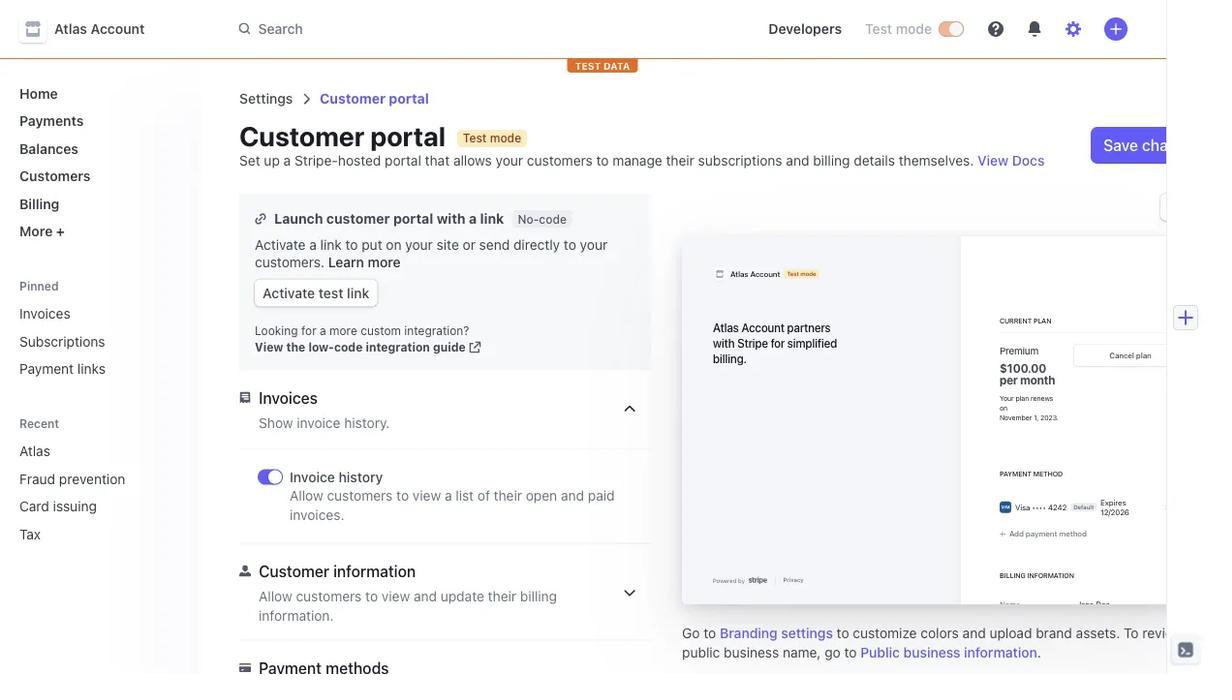 Task type: vqa. For each thing, say whether or not it's contained in the screenshot.
subscriptions
yes



Task type: locate. For each thing, give the bounding box(es) containing it.
and left "update"
[[413, 588, 437, 604]]

recent
[[19, 417, 59, 431]]

2 horizontal spatial mode
[[896, 21, 932, 37]]

2 vertical spatial their
[[488, 588, 516, 604]]

view for information
[[381, 588, 410, 604]]

payment
[[19, 361, 74, 377], [1000, 470, 1032, 478]]

1 pin to navigation image from the top
[[167, 471, 183, 487]]

0 vertical spatial method
[[1033, 470, 1063, 478]]

view inside the invoice history allow customers to view a list of their open and paid invoices.
[[412, 487, 441, 503]]

information up name jane doe
[[1027, 572, 1074, 580]]

a inside the invoice history allow customers to view a list of their open and paid invoices.
[[444, 487, 452, 503]]

information for billing
[[1027, 572, 1074, 580]]

1 vertical spatial with
[[713, 336, 735, 350]]

simplified
[[787, 336, 837, 350]]

1 horizontal spatial for
[[771, 336, 785, 350]]

1 vertical spatial on
[[1000, 404, 1007, 412]]

billing inside customer information allow customers to view and update their billing information.
[[520, 588, 557, 604]]

invoice
[[289, 469, 335, 485]]

for
[[301, 324, 316, 338], [771, 336, 785, 350]]

on
[[386, 236, 401, 252], [1000, 404, 1007, 412]]

powered by
[[713, 577, 745, 584]]

a up low-
[[319, 324, 326, 338]]

code up directly
[[539, 212, 566, 226]]

2 vertical spatial plan
[[1016, 394, 1029, 402]]

a left list
[[444, 487, 452, 503]]

settings
[[239, 91, 292, 107]]

0 horizontal spatial payment
[[19, 361, 74, 377]]

mode
[[896, 21, 932, 37], [490, 132, 521, 145], [800, 271, 816, 278]]

link up send
[[480, 211, 504, 227]]

test
[[865, 21, 893, 37], [463, 132, 486, 145], [787, 271, 799, 278]]

portal left that
[[384, 153, 421, 169]]

test
[[318, 285, 343, 301]]

view
[[977, 153, 1008, 169], [254, 341, 283, 354]]

and right subscriptions
[[786, 153, 809, 169]]

1 vertical spatial account
[[750, 270, 780, 279]]

link inside activate a link to put on your site or send directly to your customers.
[[320, 236, 341, 252]]

invoices up the show
[[258, 389, 317, 407]]

information
[[333, 562, 415, 580], [1027, 572, 1074, 580], [964, 645, 1037, 661]]

test for test mode
[[865, 21, 893, 37]]

subscriptions
[[698, 153, 782, 169]]

activate
[[254, 236, 305, 252], [262, 285, 315, 301]]

name jane doe
[[1000, 600, 1110, 609]]

atlas for atlas account
[[54, 21, 87, 37]]

allow inside the invoice history allow customers to view a list of their open and paid invoices.
[[289, 487, 323, 503]]

pin to navigation image
[[167, 471, 183, 487], [167, 526, 183, 542]]

payment up visa
[[1000, 470, 1032, 478]]

1 vertical spatial .
[[1037, 645, 1041, 661]]

1 horizontal spatial on
[[1000, 404, 1007, 412]]

with up billing. on the bottom right of page
[[713, 336, 735, 350]]

more up view the low-code integration guide
[[329, 324, 357, 338]]

link right test
[[347, 285, 369, 301]]

activate up customers.
[[254, 236, 305, 252]]

invoice
[[296, 415, 340, 431]]

add payment method
[[1009, 530, 1087, 539]]

assets.
[[1076, 626, 1120, 642]]

powered by link
[[709, 573, 767, 585]]

0 vertical spatial view
[[412, 487, 441, 503]]

integration?
[[404, 324, 469, 338]]

account up atlas account partners with stripe for simplified billing.
[[750, 270, 780, 279]]

1 vertical spatial their
[[493, 487, 522, 503]]

atlas inside button
[[54, 21, 87, 37]]

payment down subscriptions
[[19, 361, 74, 377]]

0 vertical spatial plan
[[1034, 317, 1051, 325]]

their right manage at the right top of page
[[666, 153, 694, 169]]

on right put
[[386, 236, 401, 252]]

link up learn
[[320, 236, 341, 252]]

1 vertical spatial method
[[1059, 530, 1087, 539]]

0 horizontal spatial for
[[301, 324, 316, 338]]

billing left details on the top right of the page
[[813, 153, 850, 169]]

billing up more +
[[19, 196, 59, 212]]

2023
[[1040, 414, 1057, 422]]

pin to navigation image
[[167, 444, 183, 459], [167, 499, 183, 514]]

pin to navigation image right tax link
[[167, 526, 183, 542]]

a up customers.
[[309, 236, 316, 252]]

open
[[526, 487, 557, 503]]

details
[[854, 153, 895, 169]]

their inside the invoice history allow customers to view a list of their open and paid invoices.
[[493, 487, 522, 503]]

0 vertical spatial .
[[1057, 414, 1059, 422]]

your right directly
[[580, 236, 607, 252]]

a right up
[[283, 153, 290, 169]]

on down your
[[1000, 404, 1007, 412]]

allow inside customer information allow customers to view and update their billing information.
[[258, 588, 292, 604]]

1 vertical spatial plan
[[1136, 351, 1152, 360]]

mode up the 'allows'
[[490, 132, 521, 145]]

0 horizontal spatial test
[[463, 132, 486, 145]]

activate for activate a link to put on your site or send directly to your customers.
[[254, 236, 305, 252]]

to left list
[[396, 487, 409, 503]]

mode inside the test mode set up a stripe-hosted portal that allows your customers to manage their subscriptions and billing details themselves. view docs
[[490, 132, 521, 145]]

customers up no-code
[[527, 153, 592, 169]]

expires 12/2026
[[1101, 498, 1129, 517]]

1 horizontal spatial payment
[[1000, 470, 1032, 478]]

that
[[425, 153, 449, 169]]

. down brand
[[1037, 645, 1041, 661]]

a up or
[[469, 211, 476, 227]]

. right '1,'
[[1057, 414, 1059, 422]]

0 horizontal spatial view
[[381, 588, 410, 604]]

method down 'default'
[[1059, 530, 1087, 539]]

to right the go
[[703, 626, 716, 642]]

2 vertical spatial mode
[[800, 271, 816, 278]]

customers inside the invoice history allow customers to view a list of their open and paid invoices.
[[327, 487, 392, 503]]

0 horizontal spatial billing
[[520, 588, 557, 604]]

activate inside button
[[262, 285, 315, 301]]

your left "site"
[[405, 236, 433, 252]]

0 horizontal spatial view
[[254, 341, 283, 354]]

view for history
[[412, 487, 441, 503]]

1 vertical spatial billing
[[520, 588, 557, 604]]

2 horizontal spatial plan
[[1136, 351, 1152, 360]]

view left "update"
[[381, 588, 410, 604]]

1 horizontal spatial mode
[[800, 271, 816, 278]]

0 vertical spatial mode
[[896, 21, 932, 37]]

method up visa •••• 4242 default
[[1033, 470, 1063, 478]]

1 horizontal spatial view
[[977, 153, 1008, 169]]

for up low-
[[301, 324, 316, 338]]

customers inside customer information allow customers to view and update their billing information.
[[296, 588, 361, 604]]

2 pin to navigation image from the top
[[167, 526, 183, 542]]

your
[[1000, 394, 1014, 402]]

card issuing
[[19, 499, 97, 515]]

1 vertical spatial portal
[[393, 211, 433, 227]]

renews
[[1031, 394, 1053, 402]]

link inside button
[[347, 285, 369, 301]]

clear history image
[[167, 417, 179, 429]]

fraud
[[19, 471, 55, 487]]

0 vertical spatial portal
[[384, 153, 421, 169]]

pin to navigation image for atlas
[[167, 444, 183, 459]]

allow up information.
[[258, 588, 292, 604]]

0 vertical spatial pin to navigation image
[[167, 444, 183, 459]]

information right customer
[[333, 562, 415, 580]]

and left paid
[[561, 487, 584, 503]]

learn
[[328, 254, 364, 270]]

atlas inside the recent element
[[19, 443, 50, 459]]

payment inside "link"
[[19, 361, 74, 377]]

pin to navigation image for card issuing
[[167, 499, 183, 514]]

1 horizontal spatial invoices
[[258, 389, 317, 407]]

and
[[786, 153, 809, 169], [561, 487, 584, 503], [413, 588, 437, 604], [962, 626, 986, 642]]

for right the stripe
[[771, 336, 785, 350]]

portal up activate a link to put on your site or send directly to your customers.
[[393, 211, 433, 227]]

with for a
[[436, 211, 465, 227]]

1 horizontal spatial view
[[412, 487, 441, 503]]

1 vertical spatial test
[[463, 132, 486, 145]]

atlas for atlas
[[19, 443, 50, 459]]

customers down the 'history' on the bottom of the page
[[327, 487, 392, 503]]

0 vertical spatial test
[[865, 21, 893, 37]]

account inside atlas account partners with stripe for simplified billing.
[[741, 321, 785, 334]]

1 vertical spatial pin to navigation image
[[167, 499, 183, 514]]

customers inside the test mode set up a stripe-hosted portal that allows your customers to manage their subscriptions and billing details themselves. view docs
[[527, 153, 592, 169]]

billing information
[[1000, 572, 1074, 580]]

1 vertical spatial invoices
[[258, 389, 317, 407]]

1 horizontal spatial code
[[539, 212, 566, 226]]

invoices inside invoices show invoice history.
[[258, 389, 317, 407]]

1 vertical spatial link
[[320, 236, 341, 252]]

invoices inside the pinned element
[[19, 306, 70, 322]]

list
[[455, 487, 473, 503]]

0 vertical spatial more
[[367, 254, 400, 270]]

payment
[[1026, 530, 1057, 539]]

1 vertical spatial customers
[[327, 487, 392, 503]]

public
[[860, 645, 900, 661]]

test inside atlas account test mode
[[787, 271, 799, 278]]

2 pin to navigation image from the top
[[167, 499, 183, 514]]

1 vertical spatial mode
[[490, 132, 521, 145]]

to left manage at the right top of page
[[596, 153, 609, 169]]

atlas account test mode
[[730, 270, 816, 279]]

to left "update"
[[365, 588, 378, 604]]

with up "site"
[[436, 211, 465, 227]]

account for atlas account
[[91, 21, 145, 37]]

billing right "update"
[[520, 588, 557, 604]]

activate test link
[[262, 285, 369, 301]]

card issuing link
[[12, 491, 158, 522]]

payments
[[19, 113, 84, 129]]

atlas inside atlas account partners with stripe for simplified billing.
[[713, 321, 739, 334]]

1 vertical spatial billing
[[1000, 572, 1026, 580]]

0 vertical spatial account
[[91, 21, 145, 37]]

1 horizontal spatial link
[[347, 285, 369, 301]]

0 vertical spatial with
[[436, 211, 465, 227]]

invoices down the pinned
[[19, 306, 70, 322]]

0 vertical spatial on
[[386, 236, 401, 252]]

1 horizontal spatial billing
[[1000, 572, 1026, 580]]

1 horizontal spatial .
[[1057, 414, 1059, 422]]

billing inside core navigation links element
[[19, 196, 59, 212]]

add payment method link
[[1000, 528, 1087, 540]]

mode left help "image"
[[896, 21, 932, 37]]

edit pins image
[[167, 280, 179, 291]]

test for test mode set up a stripe-hosted portal that allows your customers to manage their subscriptions and billing details themselves. view docs
[[463, 132, 486, 145]]

1 horizontal spatial your
[[495, 153, 523, 169]]

1 vertical spatial pin to navigation image
[[167, 526, 183, 542]]

test up the 'allows'
[[463, 132, 486, 145]]

0 horizontal spatial with
[[436, 211, 465, 227]]

billing for billing
[[19, 196, 59, 212]]

2 vertical spatial account
[[741, 321, 785, 334]]

mode up partners
[[800, 271, 816, 278]]

1 horizontal spatial plan
[[1034, 317, 1051, 325]]

Search search field
[[227, 11, 738, 47]]

recent navigation links element
[[0, 408, 200, 550]]

1 pin to navigation image from the top
[[167, 444, 183, 459]]

1 vertical spatial view
[[381, 588, 410, 604]]

view inside customer information allow customers to view and update their billing information.
[[381, 588, 410, 604]]

plan right your
[[1016, 394, 1029, 402]]

test right developers
[[865, 21, 893, 37]]

with inside atlas account partners with stripe for simplified billing.
[[713, 336, 735, 350]]

data
[[604, 60, 630, 71]]

view left docs
[[977, 153, 1008, 169]]

plan for cancel plan
[[1136, 351, 1152, 360]]

1 horizontal spatial billing
[[813, 153, 850, 169]]

invoices.
[[289, 507, 344, 523]]

test inside the test mode set up a stripe-hosted portal that allows your customers to manage their subscriptions and billing details themselves. view docs
[[463, 132, 486, 145]]

view left list
[[412, 487, 441, 503]]

account up the stripe
[[741, 321, 785, 334]]

allow down invoice
[[289, 487, 323, 503]]

plan right cancel
[[1136, 351, 1152, 360]]

0 horizontal spatial link
[[320, 236, 341, 252]]

0 vertical spatial billing
[[813, 153, 850, 169]]

0 horizontal spatial .
[[1037, 645, 1041, 661]]

plan right the current
[[1034, 317, 1051, 325]]

settings image
[[1066, 21, 1081, 37]]

plan for current plan
[[1034, 317, 1051, 325]]

account inside atlas account button
[[91, 21, 145, 37]]

12/2026
[[1101, 508, 1129, 517]]

atlas account partners with stripe for simplified billing.
[[713, 321, 837, 365]]

code down the looking for a more custom integration?
[[334, 341, 362, 354]]

test up partners
[[787, 271, 799, 278]]

2 horizontal spatial test
[[865, 21, 893, 37]]

to up learn
[[345, 236, 358, 252]]

0 vertical spatial allow
[[289, 487, 323, 503]]

stripe
[[737, 336, 768, 350]]

information inside customer information allow customers to view and update their billing information.
[[333, 562, 415, 580]]

launch
[[274, 211, 323, 227]]

links
[[77, 361, 106, 377]]

tax
[[19, 526, 41, 542]]

the
[[286, 341, 305, 354]]

0 horizontal spatial invoices
[[19, 306, 70, 322]]

payment links link
[[12, 353, 185, 385]]

0 vertical spatial link
[[480, 211, 504, 227]]

1 vertical spatial more
[[329, 324, 357, 338]]

0 vertical spatial invoices
[[19, 306, 70, 322]]

0 horizontal spatial code
[[334, 341, 362, 354]]

public business information .
[[860, 645, 1041, 661]]

atlas
[[54, 21, 87, 37], [730, 270, 748, 279], [713, 321, 739, 334], [19, 443, 50, 459]]

0 vertical spatial their
[[666, 153, 694, 169]]

history
[[338, 469, 383, 485]]

view docs link
[[977, 151, 1045, 171]]

information for customer
[[333, 562, 415, 580]]

pinned navigation links element
[[12, 270, 189, 385]]

0 horizontal spatial on
[[386, 236, 401, 252]]

stripe-
[[294, 153, 338, 169]]

pin to navigation image down clear history image
[[167, 471, 183, 487]]

invoices for invoices show invoice history.
[[258, 389, 317, 407]]

their right of
[[493, 487, 522, 503]]

mode for test mode set up a stripe-hosted portal that allows your customers to manage their subscriptions and billing details themselves. view docs
[[490, 132, 521, 145]]

customer
[[326, 211, 390, 227]]

more down put
[[367, 254, 400, 270]]

activate inside activate a link to put on your site or send directly to your customers.
[[254, 236, 305, 252]]

customers.
[[254, 254, 324, 270]]

go
[[682, 626, 700, 642]]

low-
[[308, 341, 334, 354]]

mode for test mode
[[896, 21, 932, 37]]

0 vertical spatial payment
[[19, 361, 74, 377]]

0 vertical spatial view
[[977, 153, 1008, 169]]

subscriptions
[[19, 333, 105, 349]]

0 horizontal spatial billing
[[19, 196, 59, 212]]

customers up information.
[[296, 588, 361, 604]]

1 horizontal spatial with
[[713, 336, 735, 350]]

1 vertical spatial activate
[[262, 285, 315, 301]]

their right "update"
[[488, 588, 516, 604]]

information down upload
[[964, 645, 1037, 661]]

account
[[91, 21, 145, 37], [750, 270, 780, 279], [741, 321, 785, 334]]

2 vertical spatial link
[[347, 285, 369, 301]]

your right the 'allows'
[[495, 153, 523, 169]]

and up the public business information .
[[962, 626, 986, 642]]

2 horizontal spatial your
[[580, 236, 607, 252]]

0 horizontal spatial your
[[405, 236, 433, 252]]

0 vertical spatial customers
[[527, 153, 592, 169]]

2 vertical spatial test
[[787, 271, 799, 278]]

update
[[440, 588, 484, 604]]

1 vertical spatial allow
[[258, 588, 292, 604]]

account up the 'home' link
[[91, 21, 145, 37]]

view down looking
[[254, 341, 283, 354]]

to right settings
[[836, 626, 849, 642]]

2 vertical spatial customers
[[296, 588, 361, 604]]

test data
[[575, 60, 630, 71]]

0 vertical spatial billing
[[19, 196, 59, 212]]

stripe image
[[749, 577, 767, 585]]

1 horizontal spatial test
[[787, 271, 799, 278]]

0 horizontal spatial mode
[[490, 132, 521, 145]]

activate down customers.
[[262, 285, 315, 301]]

their
[[666, 153, 694, 169], [493, 487, 522, 503], [488, 588, 516, 604]]

1 vertical spatial payment
[[1000, 470, 1032, 478]]

site
[[436, 236, 459, 252]]

0 vertical spatial pin to navigation image
[[167, 471, 183, 487]]

0 horizontal spatial plan
[[1016, 394, 1029, 402]]

card
[[19, 499, 49, 515]]

billing up name
[[1000, 572, 1026, 580]]

0 vertical spatial activate
[[254, 236, 305, 252]]

put
[[361, 236, 382, 252]]



Task type: describe. For each thing, give the bounding box(es) containing it.
plan inside premium $100.00 per month your plan renews on november 1, 2023 .
[[1016, 394, 1029, 402]]

public business information link
[[860, 643, 1037, 663]]

. inside premium $100.00 per month your plan renews on november 1, 2023 .
[[1057, 414, 1059, 422]]

invoices link
[[12, 298, 185, 329]]

and inside to customize colors and upload brand assets. to review you
[[962, 626, 986, 642]]

portal inside the test mode set up a stripe-hosted portal that allows your customers to manage their subscriptions and billing details themselves. view docs
[[384, 153, 421, 169]]

payment for payment method
[[1000, 470, 1032, 478]]

go to branding settings
[[682, 626, 833, 642]]

mode inside atlas account test mode
[[800, 271, 816, 278]]

save
[[1103, 136, 1138, 155]]

more
[[19, 223, 53, 239]]

directly
[[513, 236, 560, 252]]

atlas for atlas account test mode
[[730, 270, 748, 279]]

visa •••• 4242 default
[[1015, 503, 1094, 512]]

activate for activate test link
[[262, 285, 315, 301]]

history.
[[344, 415, 389, 431]]

doe
[[1096, 600, 1110, 609]]

themselves.
[[899, 153, 974, 169]]

their inside customer information allow customers to view and update their billing information.
[[488, 588, 516, 604]]

prevention
[[59, 471, 125, 487]]

cancel plan link
[[1074, 345, 1187, 366]]

docs
[[1012, 153, 1045, 169]]

test mode
[[865, 21, 932, 37]]

account for atlas account partners with stripe for simplified billing.
[[741, 321, 785, 334]]

send
[[479, 236, 509, 252]]

test mode set up a stripe-hosted portal that allows your customers to manage their subscriptions and billing details themselves. view docs
[[239, 132, 1045, 169]]

of
[[477, 487, 490, 503]]

payment links
[[19, 361, 106, 377]]

pin to navigation image for fraud prevention
[[167, 471, 183, 487]]

0 vertical spatial code
[[539, 212, 566, 226]]

changes
[[1142, 136, 1203, 155]]

you
[[1187, 626, 1206, 642]]

guide
[[433, 341, 465, 354]]

customers for history
[[327, 487, 392, 503]]

current plan
[[1000, 317, 1051, 325]]

visa
[[1015, 503, 1030, 512]]

fraud prevention link
[[12, 463, 158, 495]]

integration
[[365, 341, 430, 354]]

activate a link to put on your site or send directly to your customers.
[[254, 236, 607, 270]]

core navigation links element
[[12, 78, 185, 247]]

settings link
[[239, 91, 292, 107]]

balances link
[[12, 133, 185, 164]]

tax link
[[12, 518, 158, 550]]

their inside the test mode set up a stripe-hosted portal that allows your customers to manage their subscriptions and billing details themselves. view docs
[[666, 153, 694, 169]]

premium
[[1000, 345, 1039, 356]]

a inside activate a link to put on your site or send directly to your customers.
[[309, 236, 316, 252]]

to
[[1124, 626, 1139, 642]]

customize
[[853, 626, 917, 642]]

to inside customer information allow customers to view and update their billing information.
[[365, 588, 378, 604]]

no-code
[[517, 212, 566, 226]]

balances
[[19, 141, 78, 157]]

information.
[[258, 608, 333, 624]]

view the low-code integration guide link
[[251, 340, 481, 355]]

add
[[1009, 530, 1024, 539]]

looking for a more custom integration?
[[254, 324, 469, 338]]

up
[[264, 153, 279, 169]]

atlas account
[[54, 21, 145, 37]]

link for activate a link to put on your site or send directly to your customers.
[[320, 236, 341, 252]]

cancel plan
[[1110, 351, 1152, 360]]

atlas link
[[12, 436, 158, 467]]

a inside the test mode set up a stripe-hosted portal that allows your customers to manage their subscriptions and billing details themselves. view docs
[[283, 153, 290, 169]]

atlas account button
[[19, 16, 164, 43]]

subscriptions link
[[12, 326, 185, 357]]

default
[[1074, 504, 1094, 511]]

2 horizontal spatial link
[[480, 211, 504, 227]]

powered
[[713, 577, 736, 584]]

atlas for atlas account partners with stripe for simplified billing.
[[713, 321, 739, 334]]

test
[[575, 60, 601, 71]]

allow for invoice history
[[289, 487, 323, 503]]

account for atlas account test mode
[[750, 270, 780, 279]]

1 vertical spatial code
[[334, 341, 362, 354]]

billing.
[[713, 352, 746, 365]]

invoices for invoices
[[19, 306, 70, 322]]

invoices show invoice history.
[[258, 389, 389, 431]]

billing link
[[12, 188, 185, 219]]

on inside premium $100.00 per month your plan renews on november 1, 2023 .
[[1000, 404, 1007, 412]]

cancel
[[1110, 351, 1134, 360]]

+
[[56, 223, 65, 239]]

allow for customer information
[[258, 588, 292, 604]]

1 horizontal spatial more
[[367, 254, 400, 270]]

home link
[[12, 78, 185, 109]]

per
[[1000, 373, 1018, 387]]

billing for billing information
[[1000, 572, 1026, 580]]

issuing
[[53, 499, 97, 515]]

0 horizontal spatial more
[[329, 324, 357, 338]]

payment for payment links
[[19, 361, 74, 377]]

branding
[[720, 626, 777, 642]]

paid
[[588, 487, 614, 503]]

and inside the test mode set up a stripe-hosted portal that allows your customers to manage their subscriptions and billing details themselves. view docs
[[786, 153, 809, 169]]

to inside the test mode set up a stripe-hosted portal that allows your customers to manage their subscriptions and billing details themselves. view docs
[[596, 153, 609, 169]]

looking
[[254, 324, 298, 338]]

pinned element
[[12, 298, 185, 385]]

pinned
[[19, 279, 59, 293]]

your inside the test mode set up a stripe-hosted portal that allows your customers to manage their subscriptions and billing details themselves. view docs
[[495, 153, 523, 169]]

customers for information
[[296, 588, 361, 604]]

and inside customer information allow customers to view and update their billing information.
[[413, 588, 437, 604]]

customer
[[258, 562, 329, 580]]

with for stripe
[[713, 336, 735, 350]]

pin to navigation image for tax
[[167, 526, 183, 542]]

on inside activate a link to put on your site or send directly to your customers.
[[386, 236, 401, 252]]

Search text field
[[227, 11, 738, 47]]

fraud prevention
[[19, 471, 125, 487]]

for inside atlas account partners with stripe for simplified billing.
[[771, 336, 785, 350]]

expires
[[1101, 498, 1126, 508]]

$100.00
[[1000, 361, 1046, 375]]

to inside to customize colors and upload brand assets. to review you
[[836, 626, 849, 642]]

hosted
[[338, 153, 381, 169]]

billing inside the test mode set up a stripe-hosted portal that allows your customers to manage their subscriptions and billing details themselves. view docs
[[813, 153, 850, 169]]

review
[[1142, 626, 1183, 642]]

to inside the invoice history allow customers to view a list of their open and paid invoices.
[[396, 487, 409, 503]]

view inside the test mode set up a stripe-hosted portal that allows your customers to manage their subscriptions and billing details themselves. view docs
[[977, 153, 1008, 169]]

1 vertical spatial view
[[254, 341, 283, 354]]

to right directly
[[563, 236, 576, 252]]

allows
[[453, 153, 492, 169]]

more +
[[19, 223, 65, 239]]

privacy link
[[783, 577, 804, 584]]

help image
[[988, 21, 1004, 37]]

upload
[[989, 626, 1032, 642]]

recent element
[[0, 436, 200, 550]]

partners
[[787, 321, 831, 334]]

notifications image
[[1027, 21, 1043, 37]]

customers
[[19, 168, 91, 184]]

link for activate test link
[[347, 285, 369, 301]]

november
[[1000, 414, 1032, 422]]

and inside the invoice history allow customers to view a list of their open and paid invoices.
[[561, 487, 584, 503]]

name
[[1000, 600, 1020, 609]]



